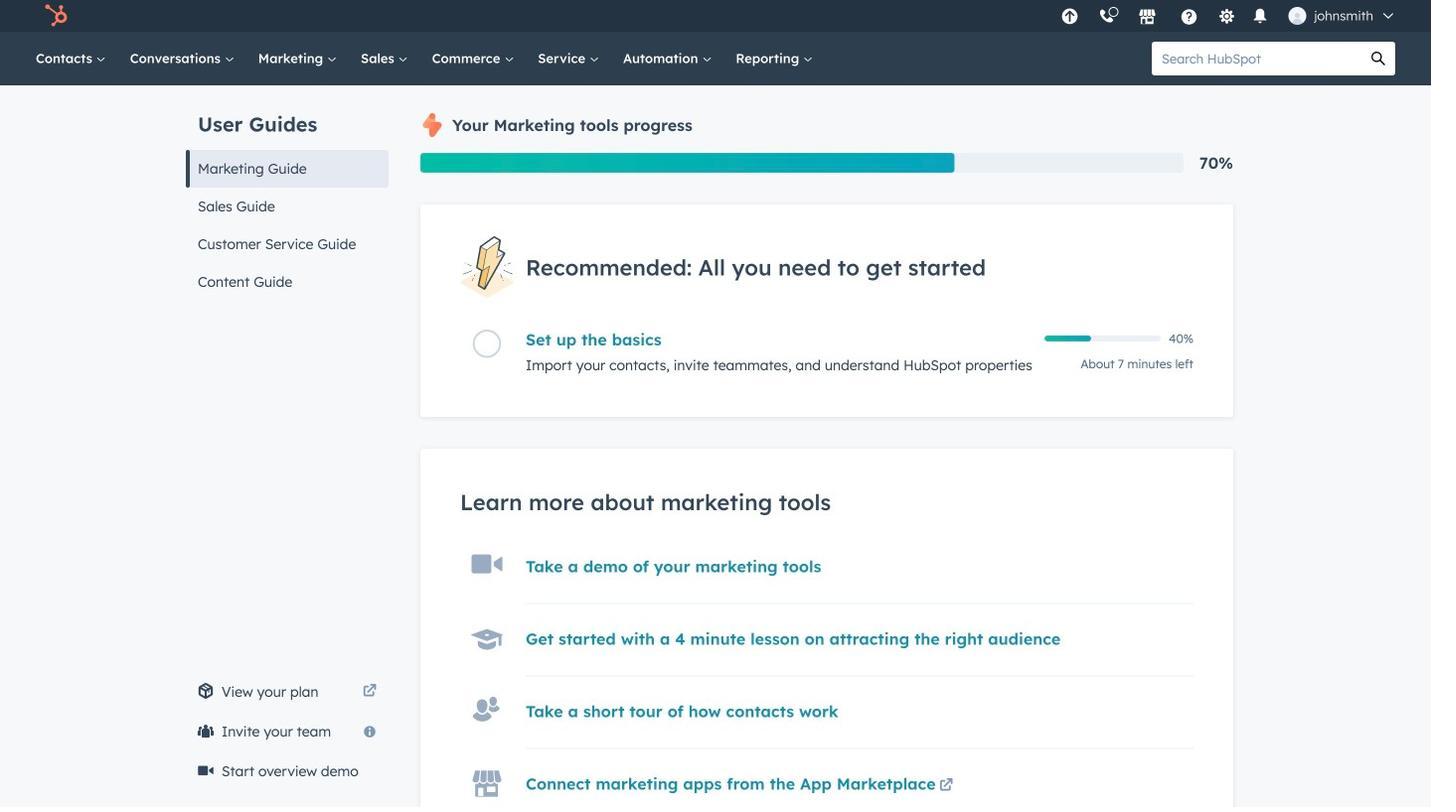 Task type: locate. For each thing, give the bounding box(es) containing it.
link opens in a new window image
[[939, 780, 953, 794]]

menu
[[1051, 0, 1407, 32]]

progress bar
[[420, 153, 955, 173]]

marketplaces image
[[1138, 9, 1156, 27]]

Search HubSpot search field
[[1152, 42, 1362, 76]]

[object object] complete progress bar
[[1044, 336, 1091, 342]]

link opens in a new window image
[[363, 681, 377, 705], [363, 686, 377, 700], [939, 775, 953, 799]]



Task type: vqa. For each thing, say whether or not it's contained in the screenshot.
the right Start
no



Task type: describe. For each thing, give the bounding box(es) containing it.
user guides element
[[186, 85, 389, 301]]

john smith image
[[1288, 7, 1306, 25]]



